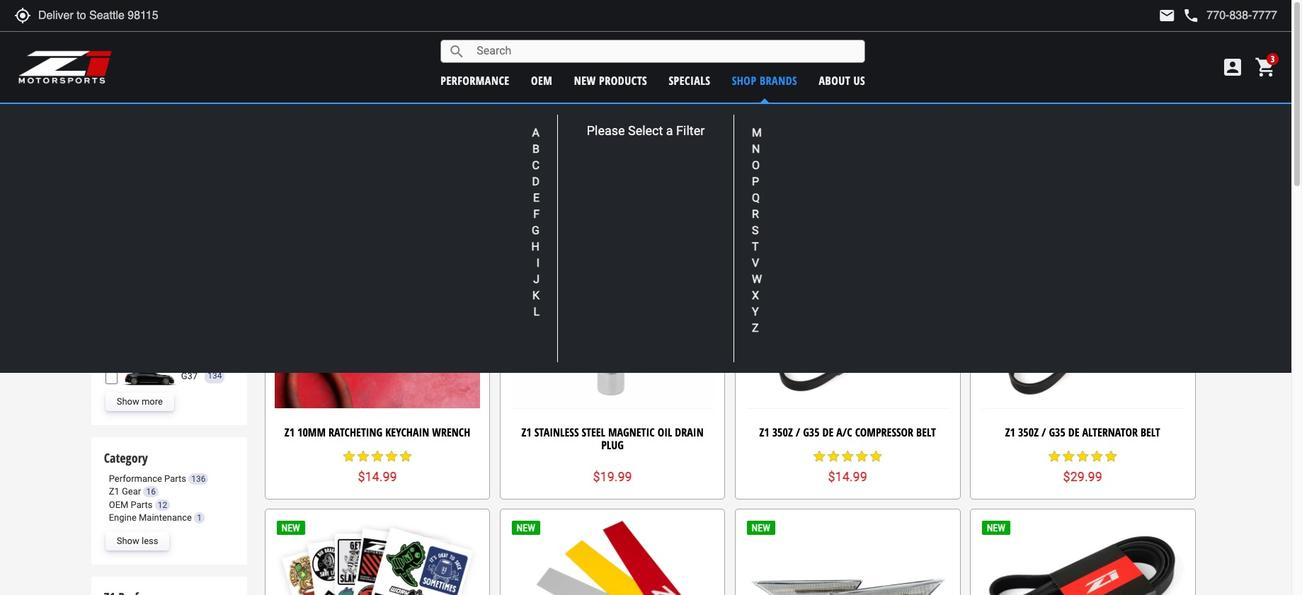 Task type: describe. For each thing, give the bounding box(es) containing it.
performance
[[441, 73, 510, 88]]

p
[[752, 175, 759, 188]]

star star star star star $14.99 for keychain
[[342, 450, 413, 484]]

specials
[[669, 73, 711, 88]]

y
[[752, 305, 759, 319]]

z1 10mm ratcheting keychain wrench
[[285, 425, 470, 441]]

infiniti g37 coupe sedan convertible v36 cv36 hv36 skyline 2008 2009 2010 2011 2012 2013 3.7l vq37vhr z1 motorsports image
[[121, 368, 178, 386]]

g37
[[181, 371, 198, 382]]

more
[[142, 396, 163, 407]]

please
[[587, 123, 625, 138]]

a/c
[[837, 425, 852, 441]]

show less button
[[105, 532, 170, 551]]

keychain
[[385, 425, 429, 441]]

g35 for a/c
[[803, 425, 820, 441]]

s
[[752, 224, 759, 237]]

currently shopping: r35 (change model)
[[572, 110, 768, 124]]

$29.99
[[1063, 469, 1103, 484]]

z
[[752, 322, 759, 335]]

15 star from the left
[[1104, 450, 1118, 464]]

z1 stainless steel magnetic oil drain plug
[[522, 425, 704, 453]]

account_box link
[[1218, 56, 1248, 79]]

(change model) link
[[705, 110, 768, 124]]

$19.99
[[593, 469, 632, 484]]

g35 for alternator
[[1049, 425, 1066, 441]]

x
[[752, 289, 759, 302]]

a
[[666, 123, 673, 138]]

category
[[104, 450, 148, 467]]

specials link
[[669, 73, 711, 88]]

2 star from the left
[[356, 450, 370, 464]]

0 vertical spatial parts
[[164, 474, 186, 484]]

z1 inside category performance parts 136 z1 gear 16 oem parts 12 engine maintenance 1
[[109, 487, 120, 497]]

h
[[532, 240, 540, 254]]

r35
[[678, 110, 699, 124]]

star star star star star $29.99
[[1048, 450, 1118, 484]]

currently
[[572, 110, 620, 124]]

/ for alternator
[[1042, 425, 1046, 441]]

j
[[533, 273, 540, 286]]

8 star from the left
[[841, 450, 855, 464]]

c
[[532, 159, 540, 172]]

nissan 350z z33 2003 2004 2005 2006 2007 2008 2009 vq35de 3.5l revup rev up vq35hr nismo z1 motorsports image
[[121, 346, 178, 364]]

shop
[[732, 73, 757, 88]]

de for alternator
[[1069, 425, 1080, 441]]

shop brands link
[[732, 73, 798, 88]]

gear
[[122, 487, 141, 497]]

z1 motorsports logo image
[[18, 50, 113, 85]]

engine
[[109, 513, 137, 524]]

l
[[534, 305, 540, 319]]

12
[[158, 501, 167, 510]]

350z for z1 350z / g35 de a/c compressor belt
[[772, 425, 793, 441]]

(change
[[705, 110, 737, 124]]

o
[[752, 159, 760, 172]]

maintenance
[[139, 513, 192, 524]]

star star star star star $14.99 for g35
[[812, 450, 883, 484]]

v
[[752, 256, 759, 270]]

10mm
[[297, 425, 326, 441]]

z1 350z / g35 de a/c compressor belt
[[760, 425, 936, 441]]

/ for a/c
[[796, 425, 800, 441]]

please select a filter
[[587, 123, 705, 138]]

e
[[533, 191, 540, 205]]

ratcheting
[[329, 425, 383, 441]]

m n o p q r s t v w x y z
[[752, 126, 762, 335]]

mail link
[[1159, 7, 1176, 24]]

new products link
[[574, 73, 647, 88]]

shop brands
[[732, 73, 798, 88]]

less
[[142, 536, 158, 546]]

magnetic
[[608, 425, 655, 441]]

phone
[[1183, 7, 1200, 24]]

compressor
[[855, 425, 914, 441]]

about us link
[[819, 73, 866, 88]]

account_box
[[1222, 56, 1244, 79]]

1 horizontal spatial oem
[[531, 73, 553, 88]]

9 star from the left
[[855, 450, 869, 464]]

13 star from the left
[[1076, 450, 1090, 464]]

$14.99 for g35
[[828, 469, 867, 484]]

show more button
[[105, 393, 174, 411]]

brands
[[760, 73, 798, 88]]

mail phone
[[1159, 7, 1200, 24]]

z1 for z1 10mm ratcheting keychain wrench
[[285, 425, 295, 441]]

performance
[[109, 474, 162, 484]]



Task type: locate. For each thing, give the bounding box(es) containing it.
10 star from the left
[[869, 450, 883, 464]]

show
[[117, 396, 139, 407], [117, 536, 139, 546]]

category performance parts 136 z1 gear 16 oem parts 12 engine maintenance 1
[[104, 450, 206, 524]]

drain
[[675, 425, 704, 441]]

belt right alternator
[[1141, 425, 1161, 441]]

i
[[537, 256, 540, 270]]

new
[[574, 73, 596, 88]]

2 350z from the left
[[1018, 425, 1039, 441]]

wrench
[[432, 425, 470, 441]]

1 horizontal spatial star star star star star $14.99
[[812, 450, 883, 484]]

show for show more
[[117, 396, 139, 407]]

shopping_cart link
[[1251, 56, 1278, 79]]

us
[[854, 73, 866, 88]]

k
[[533, 289, 540, 302]]

1 star from the left
[[342, 450, 356, 464]]

14 star from the left
[[1090, 450, 1104, 464]]

1 horizontal spatial belt
[[1141, 425, 1161, 441]]

de left a/c
[[823, 425, 834, 441]]

g35
[[803, 425, 820, 441], [1049, 425, 1066, 441]]

select
[[628, 123, 663, 138]]

1 vertical spatial parts
[[131, 500, 153, 510]]

shopping_cart
[[1255, 56, 1278, 79]]

parts down 16
[[131, 500, 153, 510]]

1 350z from the left
[[772, 425, 793, 441]]

z1 for z1 stainless steel magnetic oil drain plug
[[522, 425, 532, 441]]

z1
[[285, 425, 295, 441], [522, 425, 532, 441], [760, 425, 770, 441], [1005, 425, 1016, 441], [109, 487, 120, 497]]

16
[[146, 487, 156, 497]]

0 horizontal spatial g35
[[803, 425, 820, 441]]

134
[[208, 371, 222, 381]]

12 star from the left
[[1062, 450, 1076, 464]]

a
[[532, 126, 540, 140]]

oem
[[531, 73, 553, 88], [109, 500, 128, 510]]

about
[[819, 73, 851, 88]]

parts left 136
[[164, 474, 186, 484]]

steel
[[582, 425, 606, 441]]

z1 350z / g35 de alternator belt
[[1005, 425, 1161, 441]]

alternator
[[1083, 425, 1138, 441]]

6 star from the left
[[812, 450, 827, 464]]

1 horizontal spatial de
[[1069, 425, 1080, 441]]

w
[[752, 273, 762, 286]]

1 horizontal spatial parts
[[164, 474, 186, 484]]

3 star from the left
[[370, 450, 385, 464]]

show less
[[117, 536, 158, 546]]

/ left alternator
[[1042, 425, 1046, 441]]

$14.99 down z1 10mm ratcheting keychain wrench
[[358, 469, 397, 484]]

$14.99 down z1 350z / g35 de a/c compressor belt
[[828, 469, 867, 484]]

1 g35 from the left
[[803, 425, 820, 441]]

z1 for z1 350z / g35 de alternator belt
[[1005, 425, 1016, 441]]

1 star star star star star $14.99 from the left
[[342, 450, 413, 484]]

136
[[191, 474, 206, 484]]

shopping:
[[623, 110, 675, 124]]

oem left new
[[531, 73, 553, 88]]

performance link
[[441, 73, 510, 88]]

show left less
[[117, 536, 139, 546]]

filter
[[676, 123, 705, 138]]

1 horizontal spatial $14.99
[[828, 469, 867, 484]]

0 horizontal spatial $14.99
[[358, 469, 397, 484]]

0 horizontal spatial oem
[[109, 500, 128, 510]]

mail
[[1159, 7, 1176, 24]]

2 show from the top
[[117, 536, 139, 546]]

0 horizontal spatial /
[[796, 425, 800, 441]]

1
[[197, 514, 202, 524]]

show more
[[117, 396, 163, 407]]

plug
[[601, 438, 624, 453]]

Search search field
[[465, 40, 865, 62]]

1 belt from the left
[[916, 425, 936, 441]]

1 vertical spatial oem
[[109, 500, 128, 510]]

a b c d e f g h i j k l
[[532, 126, 540, 319]]

star
[[342, 450, 356, 464], [356, 450, 370, 464], [370, 450, 385, 464], [385, 450, 399, 464], [399, 450, 413, 464], [812, 450, 827, 464], [827, 450, 841, 464], [841, 450, 855, 464], [855, 450, 869, 464], [869, 450, 883, 464], [1048, 450, 1062, 464], [1062, 450, 1076, 464], [1076, 450, 1090, 464], [1090, 450, 1104, 464], [1104, 450, 1118, 464]]

about us
[[819, 73, 866, 88]]

7 star from the left
[[827, 450, 841, 464]]

1 / from the left
[[796, 425, 800, 441]]

phone link
[[1183, 7, 1278, 24]]

z1 for z1 350z / g35 de a/c compressor belt
[[760, 425, 770, 441]]

0 horizontal spatial de
[[823, 425, 834, 441]]

belt right compressor at the right of the page
[[916, 425, 936, 441]]

0 horizontal spatial star star star star star $14.99
[[342, 450, 413, 484]]

q
[[752, 191, 760, 205]]

11 star from the left
[[1048, 450, 1062, 464]]

350z
[[772, 425, 793, 441], [1018, 425, 1039, 441]]

show inside show more "button"
[[117, 396, 139, 407]]

/ left a/c
[[796, 425, 800, 441]]

my_location
[[14, 7, 31, 24]]

2 star star star star star $14.99 from the left
[[812, 450, 883, 484]]

5 star from the left
[[399, 450, 413, 464]]

1 horizontal spatial 350z
[[1018, 425, 1039, 441]]

show inside "show less" 'button'
[[117, 536, 139, 546]]

0 vertical spatial oem
[[531, 73, 553, 88]]

1 vertical spatial show
[[117, 536, 139, 546]]

2 / from the left
[[1042, 425, 1046, 441]]

belt
[[916, 425, 936, 441], [1141, 425, 1161, 441]]

2 $14.99 from the left
[[828, 469, 867, 484]]

t
[[752, 240, 759, 254]]

products
[[599, 73, 647, 88]]

1 de from the left
[[823, 425, 834, 441]]

1 horizontal spatial g35
[[1049, 425, 1066, 441]]

z1 inside z1 stainless steel magnetic oil drain plug
[[522, 425, 532, 441]]

new products
[[574, 73, 647, 88]]

None checkbox
[[105, 372, 117, 384]]

0 horizontal spatial 350z
[[772, 425, 793, 441]]

search
[[448, 43, 465, 60]]

oem inside category performance parts 136 z1 gear 16 oem parts 12 engine maintenance 1
[[109, 500, 128, 510]]

oem up engine
[[109, 500, 128, 510]]

oil
[[658, 425, 672, 441]]

1 $14.99 from the left
[[358, 469, 397, 484]]

2 g35 from the left
[[1049, 425, 1066, 441]]

de for a/c
[[823, 425, 834, 441]]

g
[[532, 224, 540, 237]]

star star star star star $14.99 down z1 10mm ratcheting keychain wrench
[[342, 450, 413, 484]]

n
[[752, 142, 760, 156]]

0 vertical spatial show
[[117, 396, 139, 407]]

$14.99
[[358, 469, 397, 484], [828, 469, 867, 484]]

$14.99 for keychain
[[358, 469, 397, 484]]

0 horizontal spatial belt
[[916, 425, 936, 441]]

show for show less
[[117, 536, 139, 546]]

2 belt from the left
[[1141, 425, 1161, 441]]

star star star star star $14.99 down z1 350z / g35 de a/c compressor belt
[[812, 450, 883, 484]]

show left more
[[117, 396, 139, 407]]

2 de from the left
[[1069, 425, 1080, 441]]

b
[[533, 142, 540, 156]]

stainless
[[534, 425, 579, 441]]

g35 left a/c
[[803, 425, 820, 441]]

1 show from the top
[[117, 396, 139, 407]]

r
[[752, 208, 759, 221]]

0 horizontal spatial parts
[[131, 500, 153, 510]]

f
[[533, 208, 540, 221]]

4 star from the left
[[385, 450, 399, 464]]

1 horizontal spatial /
[[1042, 425, 1046, 441]]

oem link
[[531, 73, 553, 88]]

model)
[[740, 110, 768, 124]]

de up star star star star star $29.99
[[1069, 425, 1080, 441]]

/
[[796, 425, 800, 441], [1042, 425, 1046, 441]]

350z for z1 350z / g35 de alternator belt
[[1018, 425, 1039, 441]]

g35 up star star star star star $29.99
[[1049, 425, 1066, 441]]

m
[[752, 126, 762, 140]]



Task type: vqa. For each thing, say whether or not it's contained in the screenshot.
About
yes



